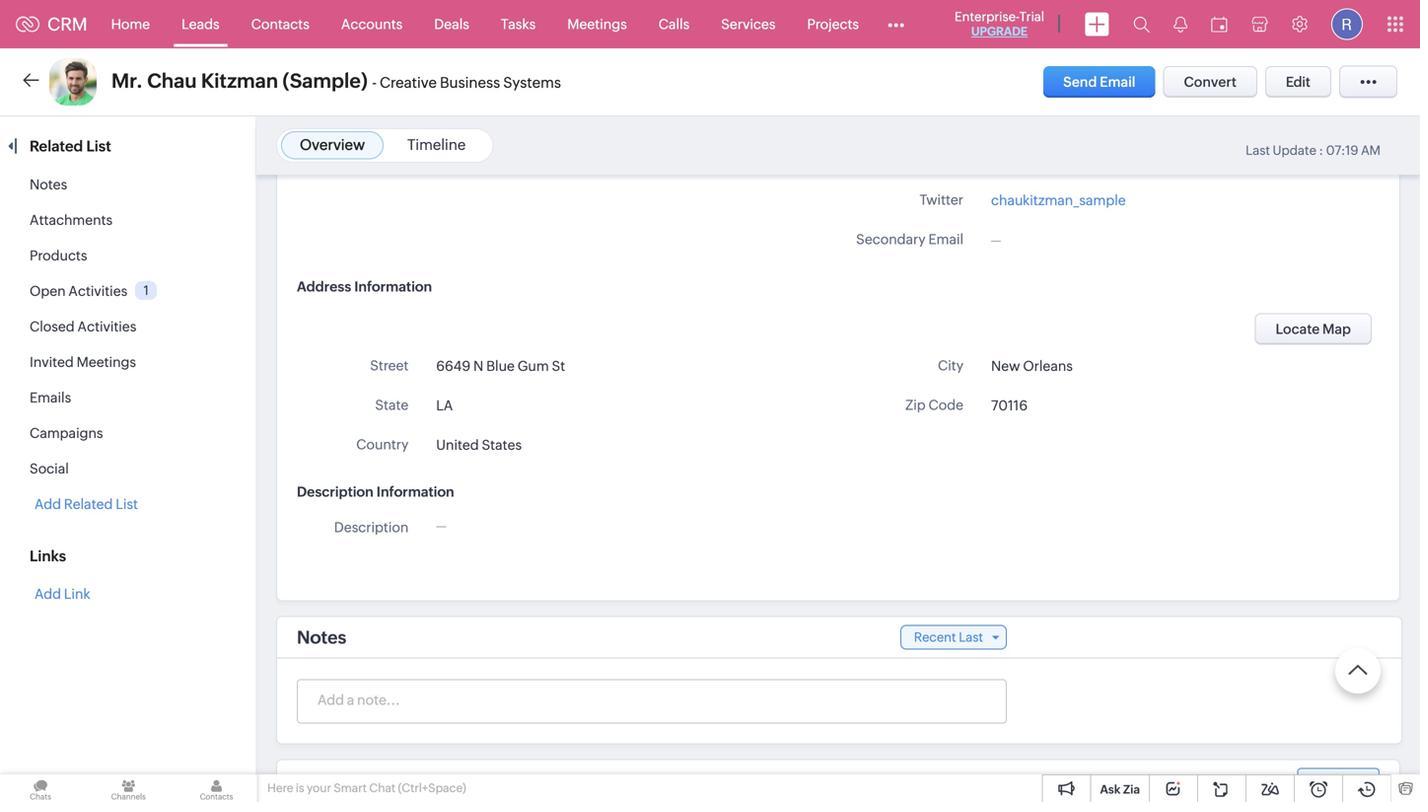 Task type: locate. For each thing, give the bounding box(es) containing it.
meetings down closed activities
[[77, 354, 136, 370]]

email for send email
[[1100, 74, 1136, 90]]

description for description information
[[297, 484, 374, 500]]

social link
[[30, 461, 69, 477]]

activities for closed activities
[[77, 319, 136, 334]]

enterprise-trial upgrade
[[955, 9, 1045, 38]]

n
[[474, 358, 484, 374]]

list
[[86, 138, 111, 155], [116, 496, 138, 512]]

smart
[[334, 781, 367, 795]]

crm
[[47, 14, 87, 34]]

None button
[[1255, 313, 1372, 345]]

0 horizontal spatial attachments
[[30, 212, 113, 228]]

last
[[1246, 143, 1271, 158], [959, 630, 984, 645]]

0 vertical spatial add
[[35, 496, 61, 512]]

emails link
[[30, 390, 71, 405]]

0 horizontal spatial list
[[86, 138, 111, 155]]

invited
[[30, 354, 74, 370]]

address
[[297, 279, 351, 294]]

07:19
[[1326, 143, 1359, 158]]

meetings link
[[552, 0, 643, 48]]

activities up invited meetings link
[[77, 319, 136, 334]]

0 horizontal spatial meetings
[[77, 354, 136, 370]]

email down twitter
[[929, 231, 964, 247]]

tasks
[[501, 16, 536, 32]]

links
[[30, 548, 66, 565]]

information down country
[[377, 484, 454, 500]]

add link
[[35, 586, 90, 602]]

0 vertical spatial email
[[1100, 74, 1136, 90]]

1 vertical spatial email
[[929, 231, 964, 247]]

1
[[144, 283, 149, 298]]

6649
[[436, 358, 471, 374]]

services link
[[706, 0, 792, 48]]

1 vertical spatial notes
[[297, 627, 347, 647]]

last left "update"
[[1246, 143, 1271, 158]]

0 vertical spatial description
[[297, 484, 374, 500]]

invited meetings
[[30, 354, 136, 370]]

country
[[356, 437, 409, 452]]

create menu image
[[1085, 12, 1110, 36]]

description information
[[297, 484, 454, 500]]

email inside button
[[1100, 74, 1136, 90]]

link
[[64, 586, 90, 602]]

deals
[[434, 16, 469, 32]]

0 vertical spatial last
[[1246, 143, 1271, 158]]

email right send
[[1100, 74, 1136, 90]]

secondary email
[[856, 231, 964, 247]]

attachments
[[30, 212, 113, 228], [297, 773, 388, 790]]

activities up closed activities
[[68, 283, 128, 299]]

0 vertical spatial meetings
[[568, 16, 627, 32]]

0 horizontal spatial email
[[929, 231, 964, 247]]

convert button
[[1164, 66, 1258, 98]]

Add a note... field
[[298, 690, 1005, 710]]

kitzman
[[201, 70, 278, 92]]

related up notes link
[[30, 138, 83, 155]]

products link
[[30, 248, 87, 263]]

email for secondary email
[[929, 231, 964, 247]]

blue
[[486, 358, 515, 374]]

1 horizontal spatial meetings
[[568, 16, 627, 32]]

add left 'link'
[[35, 586, 61, 602]]

information
[[354, 279, 432, 294], [377, 484, 454, 500]]

leads link
[[166, 0, 235, 48]]

Other Modules field
[[875, 8, 918, 40]]

secondary
[[856, 231, 926, 247]]

0 vertical spatial list
[[86, 138, 111, 155]]

crm link
[[16, 14, 87, 34]]

1 vertical spatial description
[[334, 519, 409, 535]]

twitter
[[920, 192, 964, 208]]

ask zia
[[1100, 783, 1140, 796]]

logo image
[[16, 16, 39, 32]]

1 vertical spatial activities
[[77, 319, 136, 334]]

send email
[[1064, 74, 1136, 90]]

0 vertical spatial information
[[354, 279, 432, 294]]

activities
[[68, 283, 128, 299], [77, 319, 136, 334]]

1 vertical spatial add
[[35, 586, 61, 602]]

email
[[1100, 74, 1136, 90], [929, 231, 964, 247]]

united
[[436, 437, 479, 453]]

add for add link
[[35, 586, 61, 602]]

systems
[[503, 74, 561, 91]]

enterprise-
[[955, 9, 1020, 24]]

1 horizontal spatial email
[[1100, 74, 1136, 90]]

1 horizontal spatial list
[[116, 496, 138, 512]]

meetings
[[568, 16, 627, 32], [77, 354, 136, 370]]

creative
[[380, 74, 437, 91]]

contacts link
[[235, 0, 325, 48]]

1 vertical spatial last
[[959, 630, 984, 645]]

1 horizontal spatial last
[[1246, 143, 1271, 158]]

services
[[721, 16, 776, 32]]

mr. chau kitzman (sample) - creative business systems
[[111, 70, 561, 92]]

add down social link
[[35, 496, 61, 512]]

notes
[[30, 177, 67, 192], [297, 627, 347, 647]]

related down social
[[64, 496, 113, 512]]

state
[[375, 397, 409, 413]]

closed activities
[[30, 319, 136, 334]]

campaigns
[[30, 425, 103, 441]]

0 vertical spatial activities
[[68, 283, 128, 299]]

0 horizontal spatial last
[[959, 630, 984, 645]]

emails
[[30, 390, 71, 405]]

united states
[[436, 437, 522, 453]]

information right address
[[354, 279, 432, 294]]

open activities link
[[30, 283, 128, 299]]

description
[[297, 484, 374, 500], [334, 519, 409, 535]]

activities for open activities
[[68, 283, 128, 299]]

chaukitzman_sample link
[[992, 190, 1126, 211]]

0 horizontal spatial notes
[[30, 177, 67, 192]]

meetings left calls at the top left
[[568, 16, 627, 32]]

your
[[307, 781, 331, 795]]

related
[[30, 138, 83, 155], [64, 496, 113, 512]]

invited meetings link
[[30, 354, 136, 370]]

add for add related list
[[35, 496, 61, 512]]

calendar image
[[1211, 16, 1228, 32]]

social
[[30, 461, 69, 477]]

am
[[1362, 143, 1381, 158]]

0 vertical spatial notes
[[30, 177, 67, 192]]

orleans
[[1023, 358, 1073, 374]]

description down country
[[297, 484, 374, 500]]

notes link
[[30, 177, 67, 192]]

send
[[1064, 74, 1098, 90]]

calls link
[[643, 0, 706, 48]]

2 add from the top
[[35, 586, 61, 602]]

search element
[[1122, 0, 1162, 48]]

1 horizontal spatial notes
[[297, 627, 347, 647]]

last right recent
[[959, 630, 984, 645]]

1 vertical spatial information
[[377, 484, 454, 500]]

description down 'description information'
[[334, 519, 409, 535]]

recent last
[[914, 630, 984, 645]]

1 vertical spatial related
[[64, 496, 113, 512]]

deals link
[[419, 0, 485, 48]]

1 horizontal spatial attachments
[[297, 773, 388, 790]]

1 add from the top
[[35, 496, 61, 512]]

accounts link
[[325, 0, 419, 48]]



Task type: describe. For each thing, give the bounding box(es) containing it.
products
[[30, 248, 87, 263]]

home link
[[95, 0, 166, 48]]

contacts image
[[176, 774, 257, 802]]

signals element
[[1162, 0, 1200, 48]]

chaukitzman_sample
[[992, 192, 1126, 208]]

recent
[[914, 630, 957, 645]]

chau
[[147, 70, 197, 92]]

new orleans
[[992, 358, 1073, 374]]

projects
[[807, 16, 859, 32]]

chats image
[[0, 774, 81, 802]]

description for description
[[334, 519, 409, 535]]

la
[[436, 398, 453, 413]]

street
[[370, 358, 409, 373]]

information for description information
[[377, 484, 454, 500]]

attachments link
[[30, 212, 113, 228]]

update
[[1273, 143, 1317, 158]]

-
[[372, 74, 377, 91]]

timeline
[[407, 136, 466, 153]]

edit
[[1286, 74, 1311, 90]]

convert
[[1184, 74, 1237, 90]]

channels image
[[88, 774, 169, 802]]

here
[[267, 781, 293, 795]]

zip
[[906, 397, 926, 413]]

contacts
[[251, 16, 310, 32]]

is
[[296, 781, 304, 795]]

address information
[[297, 279, 432, 294]]

overview link
[[300, 136, 365, 153]]

new
[[992, 358, 1021, 374]]

states
[[482, 437, 522, 453]]

mr.
[[111, 70, 143, 92]]

ask
[[1100, 783, 1121, 796]]

zip code
[[906, 397, 964, 413]]

leads
[[182, 16, 220, 32]]

calls
[[659, 16, 690, 32]]

signals image
[[1174, 16, 1188, 33]]

70116
[[992, 398, 1028, 413]]

zia
[[1124, 783, 1140, 796]]

send email button
[[1044, 66, 1156, 98]]

(sample)
[[283, 70, 368, 92]]

last update : 07:19 am
[[1246, 143, 1381, 158]]

timeline link
[[407, 136, 466, 153]]

home
[[111, 16, 150, 32]]

1 vertical spatial meetings
[[77, 354, 136, 370]]

closed
[[30, 319, 75, 334]]

(ctrl+space)
[[398, 781, 466, 795]]

open
[[30, 283, 66, 299]]

trial
[[1020, 9, 1045, 24]]

meetings inside meetings link
[[568, 16, 627, 32]]

code
[[929, 397, 964, 413]]

closed activities link
[[30, 319, 136, 334]]

search image
[[1134, 16, 1150, 33]]

business
[[440, 74, 500, 91]]

create menu element
[[1073, 0, 1122, 48]]

1 vertical spatial attachments
[[297, 773, 388, 790]]

city
[[938, 358, 964, 373]]

6649 n blue gum st
[[436, 358, 565, 374]]

profile image
[[1332, 8, 1363, 40]]

gum
[[518, 358, 549, 374]]

upgrade
[[972, 25, 1028, 38]]

profile element
[[1320, 0, 1375, 48]]

open activities
[[30, 283, 128, 299]]

accounts
[[341, 16, 403, 32]]

:
[[1320, 143, 1324, 158]]

projects link
[[792, 0, 875, 48]]

overview
[[300, 136, 365, 153]]

information for address information
[[354, 279, 432, 294]]

0 vertical spatial attachments
[[30, 212, 113, 228]]

1 vertical spatial list
[[116, 496, 138, 512]]

here is your smart chat (ctrl+space)
[[267, 781, 466, 795]]

edit button
[[1266, 66, 1332, 98]]

add related list
[[35, 496, 138, 512]]

campaigns link
[[30, 425, 103, 441]]

0 vertical spatial related
[[30, 138, 83, 155]]

related list
[[30, 138, 114, 155]]

tasks link
[[485, 0, 552, 48]]



Task type: vqa. For each thing, say whether or not it's contained in the screenshot.


